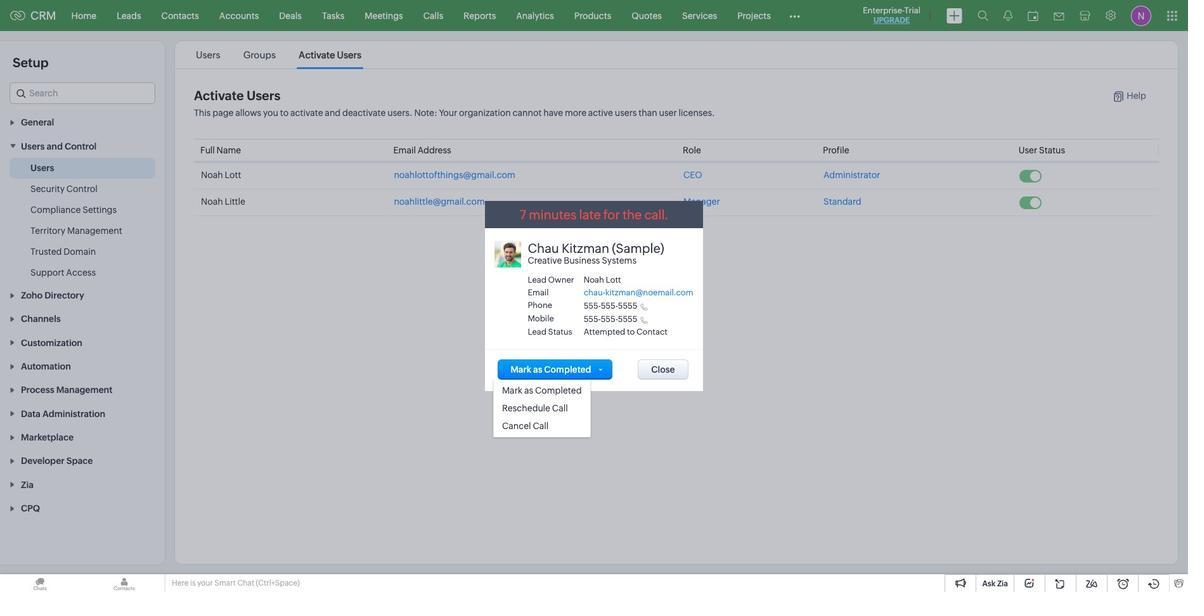 Task type: vqa. For each thing, say whether or not it's contained in the screenshot.
Create Menu ICON
yes



Task type: describe. For each thing, give the bounding box(es) containing it.
enterprise-
[[863, 6, 905, 15]]

trusted domain link
[[30, 245, 96, 258]]

access
[[66, 267, 96, 278]]

ask zia
[[982, 580, 1008, 588]]

trial
[[905, 6, 921, 15]]

contacts image
[[84, 574, 164, 592]]

chau
[[528, 241, 559, 255]]

projects
[[738, 10, 771, 21]]

your
[[197, 579, 213, 588]]

page
[[213, 108, 234, 118]]

chat
[[237, 579, 254, 588]]

contacts link
[[151, 0, 209, 31]]

owner
[[548, 275, 574, 285]]

standard
[[824, 197, 861, 207]]

users inside the users and control region
[[30, 163, 54, 173]]

contacts
[[161, 10, 199, 21]]

support access
[[30, 267, 96, 278]]

here
[[172, 579, 189, 588]]

0 horizontal spatial activate users
[[194, 88, 281, 103]]

0 vertical spatial as
[[533, 365, 542, 375]]

noah little
[[201, 197, 245, 207]]

domain
[[64, 246, 96, 257]]

noahlittle@gmail.com
[[394, 197, 485, 207]]

0 vertical spatial mark as completed
[[511, 365, 591, 375]]

services link
[[672, 0, 727, 31]]

ceo
[[683, 170, 702, 180]]

trusted domain
[[30, 246, 96, 257]]

attempted to contact
[[584, 327, 668, 337]]

1 vertical spatial completed
[[535, 386, 582, 396]]

the
[[623, 207, 642, 222]]

name
[[217, 145, 241, 155]]

late
[[579, 207, 601, 222]]

profile image
[[1131, 5, 1151, 26]]

support
[[30, 267, 64, 278]]

profile element
[[1124, 0, 1159, 31]]

is
[[190, 579, 196, 588]]

more
[[565, 108, 587, 118]]

1 vertical spatial mark as completed
[[502, 386, 582, 396]]

setup
[[13, 55, 49, 70]]

cancel
[[502, 421, 531, 431]]

crm
[[30, 9, 56, 22]]

noahlittle@gmail.com link
[[394, 197, 485, 207]]

phone
[[528, 300, 552, 310]]

for
[[603, 207, 620, 222]]

noahlottofthings@gmail.com link
[[394, 170, 515, 180]]

call for reschedule call
[[552, 403, 568, 413]]

crm link
[[10, 9, 56, 22]]

users and control
[[21, 141, 97, 151]]

1 vertical spatial activate
[[194, 88, 244, 103]]

quotes
[[632, 10, 662, 21]]

call.
[[644, 207, 669, 222]]

business
[[564, 255, 600, 266]]

projects link
[[727, 0, 781, 31]]

services
[[682, 10, 717, 21]]

users link for 'security control' link
[[30, 161, 54, 174]]

kitzman
[[562, 241, 609, 255]]

create menu image
[[947, 8, 962, 23]]

this
[[194, 108, 211, 118]]

ceo link
[[683, 170, 702, 180]]

security control
[[30, 184, 97, 194]]

compliance settings
[[30, 205, 117, 215]]

deals
[[279, 10, 302, 21]]

lead owner
[[528, 275, 574, 285]]

accounts
[[219, 10, 259, 21]]

status for user status
[[1039, 145, 1065, 155]]

kitzman@noemail.com
[[605, 288, 693, 297]]

have
[[544, 108, 563, 118]]

full
[[200, 145, 215, 155]]

0 vertical spatial mark
[[511, 365, 531, 375]]

little
[[225, 197, 245, 207]]

list containing users
[[185, 41, 373, 68]]

minutes
[[529, 207, 577, 222]]

users link for groups link
[[194, 49, 222, 60]]

tasks link
[[312, 0, 355, 31]]

profile
[[823, 145, 849, 155]]

7 minutes late for the call.
[[520, 207, 669, 222]]

creative business systems link
[[528, 255, 686, 266]]

security
[[30, 184, 65, 194]]

(ctrl+space)
[[256, 579, 300, 588]]

1 horizontal spatial noah lott
[[584, 275, 621, 285]]

address
[[418, 145, 451, 155]]

help link
[[1100, 91, 1146, 102]]

home link
[[61, 0, 107, 31]]

reschedule call
[[502, 403, 568, 413]]

compliance settings link
[[30, 203, 117, 216]]

enterprise-trial upgrade
[[863, 6, 921, 25]]

cannot
[[513, 108, 542, 118]]

555-555-5555 for mobile
[[584, 315, 637, 324]]

help
[[1127, 91, 1146, 101]]

full name
[[200, 145, 241, 155]]

upgrade
[[874, 16, 910, 25]]

chats image
[[0, 574, 80, 592]]

1 horizontal spatial lott
[[606, 275, 621, 285]]

lead for lead owner
[[528, 275, 547, 285]]

chau kitzman (sample) creative business systems
[[528, 241, 664, 266]]



Task type: locate. For each thing, give the bounding box(es) containing it.
support access link
[[30, 266, 96, 279]]

0 vertical spatial 555-555-5555
[[584, 301, 637, 311]]

call for cancel call
[[533, 421, 549, 431]]

0 vertical spatial activate
[[299, 49, 335, 60]]

users and control button
[[0, 134, 165, 158]]

lott down name
[[225, 170, 241, 180]]

1 vertical spatial lott
[[606, 275, 621, 285]]

1 vertical spatial activate users
[[194, 88, 281, 103]]

5555 up attempted to contact
[[618, 315, 637, 324]]

home
[[71, 10, 96, 21]]

noah
[[201, 170, 223, 180], [201, 197, 223, 207], [584, 275, 604, 285]]

0 vertical spatial lott
[[225, 170, 241, 180]]

products
[[574, 10, 611, 21]]

systems
[[602, 255, 637, 266]]

1 horizontal spatial users link
[[194, 49, 222, 60]]

signals image
[[1004, 10, 1013, 21]]

to
[[280, 108, 289, 118], [627, 327, 635, 337]]

control inside region
[[66, 184, 97, 194]]

0 vertical spatial 5555
[[618, 301, 637, 311]]

0 horizontal spatial noah lott
[[201, 170, 241, 180]]

0 vertical spatial users link
[[194, 49, 222, 60]]

to left contact
[[627, 327, 635, 337]]

calendar image
[[1028, 10, 1039, 21]]

activate users link
[[297, 49, 363, 60]]

2 5555 from the top
[[618, 315, 637, 324]]

0 vertical spatial and
[[325, 108, 341, 118]]

as up reschedule
[[524, 386, 533, 396]]

users link up security
[[30, 161, 54, 174]]

1 vertical spatial 5555
[[618, 315, 637, 324]]

user
[[1019, 145, 1037, 155]]

5555
[[618, 301, 637, 311], [618, 315, 637, 324]]

1 vertical spatial status
[[548, 327, 572, 337]]

1 vertical spatial lead
[[528, 327, 547, 337]]

users.
[[388, 108, 412, 118]]

2 555-555-5555 from the top
[[584, 315, 637, 324]]

1 vertical spatial call
[[533, 421, 549, 431]]

1 horizontal spatial to
[[627, 327, 635, 337]]

completed up reschedule call
[[535, 386, 582, 396]]

management
[[67, 226, 122, 236]]

users and control region
[[0, 158, 165, 283]]

allows
[[235, 108, 261, 118]]

2 vertical spatial noah
[[584, 275, 604, 285]]

1 horizontal spatial status
[[1039, 145, 1065, 155]]

chau kitzman (sample) link
[[528, 241, 686, 255]]

noah up "chau-"
[[584, 275, 604, 285]]

your
[[439, 108, 457, 118]]

0 vertical spatial activate users
[[299, 49, 362, 60]]

control inside dropdown button
[[65, 141, 97, 151]]

create menu element
[[939, 0, 970, 31]]

calls
[[423, 10, 443, 21]]

chau-kitzman@noemail.com
[[584, 288, 693, 297]]

noah down full
[[201, 170, 223, 180]]

1 horizontal spatial activate users
[[299, 49, 362, 60]]

activate users up allows
[[194, 88, 281, 103]]

activate users down tasks
[[299, 49, 362, 60]]

(sample)
[[612, 241, 664, 255]]

trusted
[[30, 246, 62, 257]]

0 horizontal spatial lott
[[225, 170, 241, 180]]

1 vertical spatial control
[[66, 184, 97, 194]]

lott down systems
[[606, 275, 621, 285]]

email for email address
[[393, 145, 416, 155]]

users link down contacts link
[[194, 49, 222, 60]]

lead status
[[528, 327, 572, 337]]

1 vertical spatial users link
[[30, 161, 54, 174]]

email left address
[[393, 145, 416, 155]]

5555 for mobile
[[618, 315, 637, 324]]

users inside users and control dropdown button
[[21, 141, 45, 151]]

lead down creative
[[528, 275, 547, 285]]

email for email
[[528, 288, 549, 297]]

1 vertical spatial 555-555-5555
[[584, 315, 637, 324]]

users
[[196, 49, 220, 60], [337, 49, 362, 60], [247, 88, 281, 103], [21, 141, 45, 151], [30, 163, 54, 173]]

555-555-5555 for phone
[[584, 301, 637, 311]]

call
[[552, 403, 568, 413], [533, 421, 549, 431]]

0 horizontal spatial to
[[280, 108, 289, 118]]

1 vertical spatial as
[[524, 386, 533, 396]]

users
[[615, 108, 637, 118]]

contact
[[637, 327, 668, 337]]

zia
[[997, 580, 1008, 588]]

signals element
[[996, 0, 1020, 31]]

1 horizontal spatial call
[[552, 403, 568, 413]]

mark
[[511, 365, 531, 375], [502, 386, 523, 396]]

compliance
[[30, 205, 81, 215]]

5555 for phone
[[618, 301, 637, 311]]

555-555-5555 down "chau-"
[[584, 301, 637, 311]]

deals link
[[269, 0, 312, 31]]

groups
[[243, 49, 276, 60]]

1 horizontal spatial email
[[528, 288, 549, 297]]

0 vertical spatial completed
[[544, 365, 591, 375]]

attempted
[[584, 327, 625, 337]]

as
[[533, 365, 542, 375], [524, 386, 533, 396]]

tasks
[[322, 10, 344, 21]]

2 lead from the top
[[528, 327, 547, 337]]

call right reschedule
[[552, 403, 568, 413]]

mark as completed up reschedule call
[[502, 386, 582, 396]]

chau-kitzman@noemail.com link
[[584, 288, 693, 297]]

0 horizontal spatial email
[[393, 145, 416, 155]]

status for lead status
[[548, 327, 572, 337]]

control up compliance settings link
[[66, 184, 97, 194]]

0 horizontal spatial activate
[[194, 88, 244, 103]]

noah left little
[[201, 197, 223, 207]]

this page allows you to activate and deactivate users. note: your organization cannot have more active users than user licenses.
[[194, 108, 715, 118]]

noah for noahlottofthings@gmail.com
[[201, 170, 223, 180]]

reschedule
[[502, 403, 550, 413]]

settings
[[83, 205, 117, 215]]

call down reschedule call
[[533, 421, 549, 431]]

here is your smart chat (ctrl+space)
[[172, 579, 300, 588]]

activate
[[290, 108, 323, 118]]

0 horizontal spatial call
[[533, 421, 549, 431]]

mark as completed down "lead status"
[[511, 365, 591, 375]]

555-555-5555 up attempted
[[584, 315, 637, 324]]

meetings link
[[355, 0, 413, 31]]

email address
[[393, 145, 451, 155]]

noah lott up "chau-"
[[584, 275, 621, 285]]

1 vertical spatial noah
[[201, 197, 223, 207]]

mark as completed
[[511, 365, 591, 375], [502, 386, 582, 396]]

meetings
[[365, 10, 403, 21]]

1 vertical spatial to
[[627, 327, 635, 337]]

0 vertical spatial status
[[1039, 145, 1065, 155]]

ask
[[982, 580, 996, 588]]

you
[[263, 108, 278, 118]]

status right user
[[1039, 145, 1065, 155]]

lead for lead status
[[528, 327, 547, 337]]

role
[[683, 145, 701, 155]]

0 vertical spatial noah lott
[[201, 170, 241, 180]]

email up "phone"
[[528, 288, 549, 297]]

noahlottofthings@gmail.com
[[394, 170, 515, 180]]

1 horizontal spatial activate
[[299, 49, 335, 60]]

as up reschedule call
[[533, 365, 542, 375]]

0 vertical spatial email
[[393, 145, 416, 155]]

security control link
[[30, 182, 97, 195]]

reports
[[464, 10, 496, 21]]

1 horizontal spatial and
[[325, 108, 341, 118]]

leads link
[[107, 0, 151, 31]]

0 vertical spatial lead
[[528, 275, 547, 285]]

0 vertical spatial to
[[280, 108, 289, 118]]

0 vertical spatial noah
[[201, 170, 223, 180]]

1 5555 from the top
[[618, 301, 637, 311]]

1 555-555-5555 from the top
[[584, 301, 637, 311]]

control up security control
[[65, 141, 97, 151]]

0 horizontal spatial users link
[[30, 161, 54, 174]]

to right you
[[280, 108, 289, 118]]

1 lead from the top
[[528, 275, 547, 285]]

completed down "lead status"
[[544, 365, 591, 375]]

accounts link
[[209, 0, 269, 31]]

1 vertical spatial mark
[[502, 386, 523, 396]]

note:
[[414, 108, 437, 118]]

0 horizontal spatial status
[[548, 327, 572, 337]]

activate up page
[[194, 88, 244, 103]]

0 vertical spatial control
[[65, 141, 97, 151]]

territory management link
[[30, 224, 122, 237]]

organization
[[459, 108, 511, 118]]

status down mobile
[[548, 327, 572, 337]]

noah lott down full name
[[201, 170, 241, 180]]

than
[[639, 108, 657, 118]]

groups link
[[241, 49, 278, 60]]

1 vertical spatial email
[[528, 288, 549, 297]]

activate down tasks
[[299, 49, 335, 60]]

activate
[[299, 49, 335, 60], [194, 88, 244, 103]]

5555 down chau-kitzman@noemail.com link
[[618, 301, 637, 311]]

creative
[[528, 255, 562, 266]]

None button
[[638, 360, 688, 380]]

noah for noahlittle@gmail.com
[[201, 197, 223, 207]]

0 vertical spatial call
[[552, 403, 568, 413]]

territory management
[[30, 226, 122, 236]]

list
[[185, 41, 373, 68]]

and up security
[[47, 141, 63, 151]]

0 horizontal spatial and
[[47, 141, 63, 151]]

analytics link
[[506, 0, 564, 31]]

and
[[325, 108, 341, 118], [47, 141, 63, 151]]

555-
[[584, 301, 601, 311], [601, 301, 618, 311], [584, 315, 601, 324], [601, 315, 618, 324]]

quotes link
[[622, 0, 672, 31]]

completed
[[544, 365, 591, 375], [535, 386, 582, 396]]

and inside dropdown button
[[47, 141, 63, 151]]

1 vertical spatial noah lott
[[584, 275, 621, 285]]

and right "activate"
[[325, 108, 341, 118]]

1 vertical spatial and
[[47, 141, 63, 151]]

lead down mobile
[[528, 327, 547, 337]]



